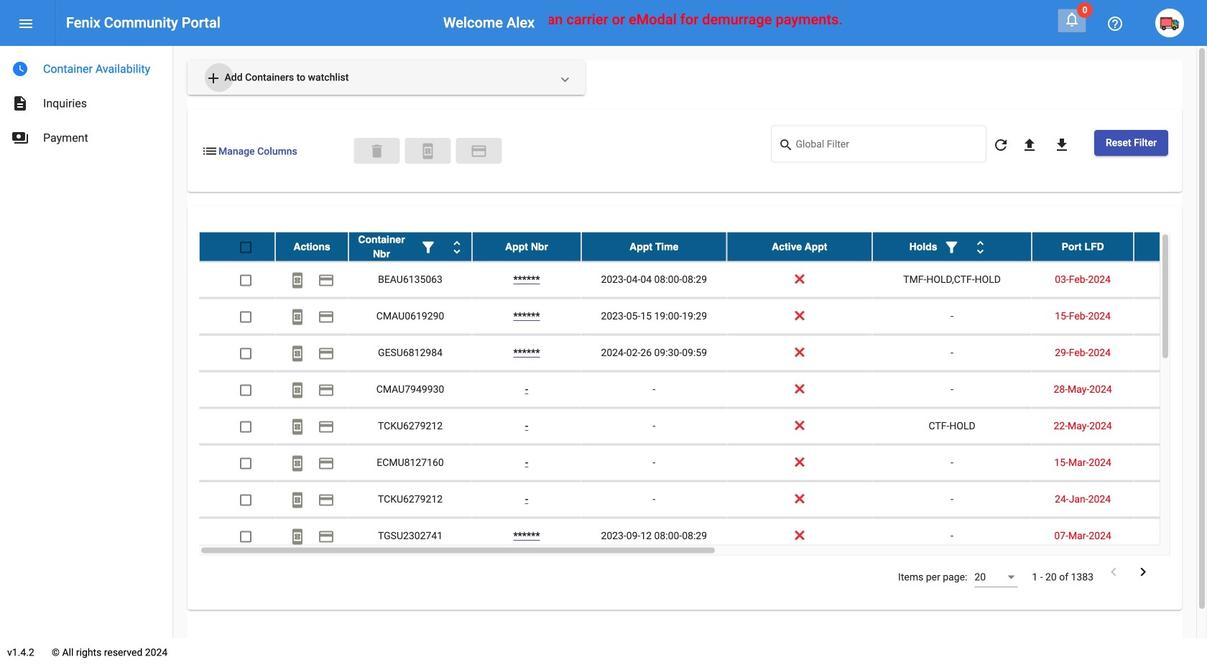 Task type: locate. For each thing, give the bounding box(es) containing it.
1 cell from the top
[[1135, 262, 1208, 298]]

2 column header from the left
[[349, 233, 472, 261]]

9 row from the top
[[199, 519, 1208, 555]]

4 cell from the top
[[1135, 372, 1208, 408]]

cell
[[1135, 262, 1208, 298], [1135, 299, 1208, 335], [1135, 335, 1208, 371], [1135, 372, 1208, 408], [1135, 409, 1208, 445], [1135, 445, 1208, 481], [1135, 482, 1208, 518], [1135, 519, 1208, 555]]

row
[[199, 233, 1208, 262], [199, 262, 1208, 299], [199, 299, 1208, 335], [199, 335, 1208, 372], [199, 372, 1208, 409], [199, 409, 1208, 445], [199, 445, 1208, 482], [199, 482, 1208, 519], [199, 519, 1208, 555]]

cell for second row from the top of the page
[[1135, 262, 1208, 298]]

no color image inside column header
[[449, 239, 466, 256]]

7 row from the top
[[199, 445, 1208, 482]]

6 row from the top
[[199, 409, 1208, 445]]

6 cell from the top
[[1135, 445, 1208, 481]]

grid
[[199, 233, 1208, 556]]

1 row from the top
[[199, 233, 1208, 262]]

3 cell from the top
[[1135, 335, 1208, 371]]

2 cell from the top
[[1135, 299, 1208, 335]]

navigation
[[0, 46, 173, 155]]

7 cell from the top
[[1135, 482, 1208, 518]]

8 cell from the top
[[1135, 519, 1208, 555]]

3 row from the top
[[199, 299, 1208, 335]]

Global Watchlist Filter field
[[796, 141, 980, 153]]

6 column header from the left
[[873, 233, 1033, 261]]

cell for 7th row
[[1135, 445, 1208, 481]]

no color image
[[1107, 15, 1125, 32], [12, 60, 29, 78], [12, 95, 29, 112], [993, 136, 1010, 154], [1022, 136, 1039, 154], [1054, 136, 1071, 154], [779, 137, 796, 154], [471, 143, 488, 160], [420, 239, 437, 256], [944, 239, 961, 256], [972, 239, 990, 256], [318, 272, 335, 289], [289, 345, 306, 363], [289, 382, 306, 399], [318, 382, 335, 399], [289, 492, 306, 509], [318, 492, 335, 509], [289, 529, 306, 546], [1135, 564, 1153, 581]]

no color image
[[1064, 11, 1081, 28], [17, 15, 35, 32], [205, 70, 222, 87], [12, 129, 29, 147], [201, 143, 219, 160], [420, 143, 437, 160], [449, 239, 466, 256], [289, 272, 306, 289], [289, 309, 306, 326], [318, 309, 335, 326], [318, 345, 335, 363], [289, 419, 306, 436], [318, 419, 335, 436], [289, 455, 306, 473], [318, 455, 335, 473], [318, 529, 335, 546], [1106, 564, 1123, 581]]

8 row from the top
[[199, 482, 1208, 519]]

column header
[[275, 233, 349, 261], [349, 233, 472, 261], [472, 233, 582, 261], [582, 233, 727, 261], [727, 233, 873, 261], [873, 233, 1033, 261], [1033, 233, 1135, 261], [1135, 233, 1208, 261]]

5 cell from the top
[[1135, 409, 1208, 445]]



Task type: describe. For each thing, give the bounding box(es) containing it.
8 column header from the left
[[1135, 233, 1208, 261]]

delete image
[[369, 143, 386, 160]]

7 column header from the left
[[1033, 233, 1135, 261]]

2 row from the top
[[199, 262, 1208, 299]]

5 row from the top
[[199, 372, 1208, 409]]

1 column header from the left
[[275, 233, 349, 261]]

cell for eighth row from the top of the page
[[1135, 482, 1208, 518]]

4 column header from the left
[[582, 233, 727, 261]]

3 column header from the left
[[472, 233, 582, 261]]

cell for fourth row
[[1135, 335, 1208, 371]]

cell for fourth row from the bottom
[[1135, 409, 1208, 445]]

cell for first row from the bottom
[[1135, 519, 1208, 555]]

cell for 5th row from the top
[[1135, 372, 1208, 408]]

cell for third row from the top of the page
[[1135, 299, 1208, 335]]

5 column header from the left
[[727, 233, 873, 261]]

4 row from the top
[[199, 335, 1208, 372]]



